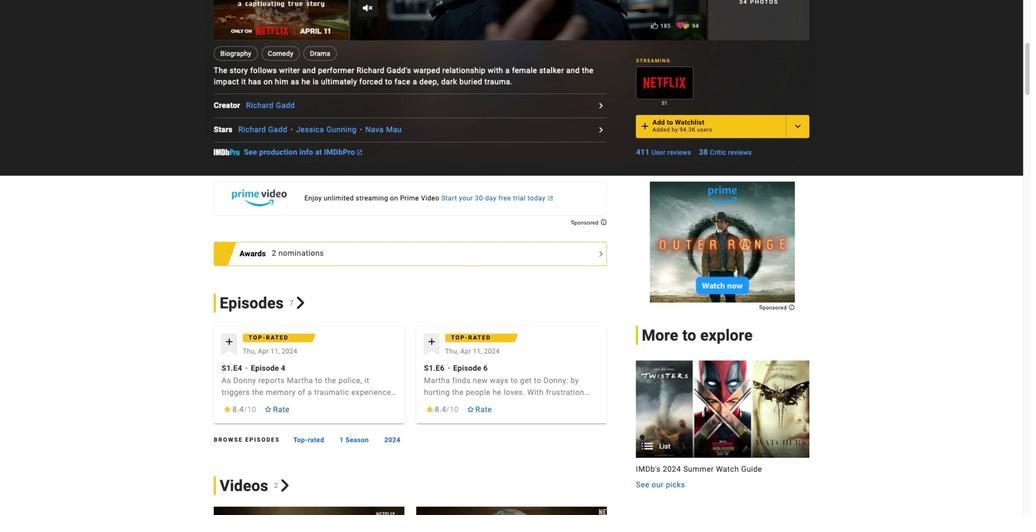 Task type: vqa. For each thing, say whether or not it's contained in the screenshot.
group
yes



Task type: describe. For each thing, give the bounding box(es) containing it.
star border inline image
[[467, 406, 475, 413]]

the story follows the writer and performer richard gadd's warped relationship with his female stalker and the impact it has on him as he is ultimately forced to face a deep, dark buried trauma. image
[[351, 0, 707, 41]]

add image
[[224, 336, 235, 348]]

185 people liked this video image
[[649, 22, 661, 30]]

see more awards and nominations image
[[595, 248, 607, 260]]

185 people liked this video image
[[649, 21, 661, 30]]

0 vertical spatial chevron right inline image
[[295, 297, 307, 309]]

video player application
[[351, 0, 707, 40]]

official trailer image
[[214, 507, 405, 515]]

1 horizontal spatial add image
[[639, 121, 651, 132]]

production art image
[[636, 360, 810, 458]]

baby reindeer image
[[416, 507, 607, 515]]

there are 94 reactions to this video from other people, primarily love it and appreciate emojis image
[[675, 20, 693, 31]]

sponsored content section
[[651, 182, 796, 309]]

add title to another list image
[[793, 121, 804, 132]]



Task type: locate. For each thing, give the bounding box(es) containing it.
watch official trailer element
[[351, 0, 707, 40]]

star border inline image
[[264, 406, 272, 413]]

star inline image left star border inline image
[[426, 406, 434, 413]]

0 vertical spatial add image
[[639, 121, 651, 132]]

chevron right inline image
[[295, 297, 307, 309], [279, 479, 292, 492]]

0 horizontal spatial chevron right inline image
[[279, 479, 292, 492]]

1 vertical spatial chevron right inline image
[[279, 479, 292, 492]]

0 horizontal spatial add image
[[426, 336, 438, 348]]

1 vertical spatial add image
[[426, 336, 438, 348]]

2 star inline image from the left
[[426, 406, 434, 413]]

1 star inline image from the left
[[224, 406, 231, 413]]

watch on netflix image
[[637, 67, 693, 99]]

see full cast and crew image
[[596, 124, 607, 136]]

1 horizontal spatial chevron right inline image
[[295, 297, 307, 309]]

1 horizontal spatial star inline image
[[426, 406, 434, 413]]

list image
[[640, 439, 656, 454]]

add image
[[639, 121, 651, 132], [426, 336, 438, 348]]

see full cast and crew image
[[596, 100, 607, 112]]

jessica gunning and richard gadd in baby reindeer (2024) image
[[214, 0, 349, 40]]

group
[[214, 0, 349, 40], [351, 0, 707, 41], [636, 67, 694, 107], [636, 67, 694, 99], [636, 360, 810, 491], [636, 360, 810, 458], [214, 507, 405, 515], [416, 507, 607, 515]]

star inline image for star border inline icon
[[224, 406, 231, 413]]

launch inline image
[[357, 150, 362, 155]]

star inline image left star border inline icon
[[224, 406, 231, 413]]

star inline image
[[224, 406, 231, 413], [426, 406, 434, 413]]

star inline image for star border inline image
[[426, 406, 434, 413]]

volume off image
[[362, 2, 374, 14]]

0 horizontal spatial star inline image
[[224, 406, 231, 413]]



